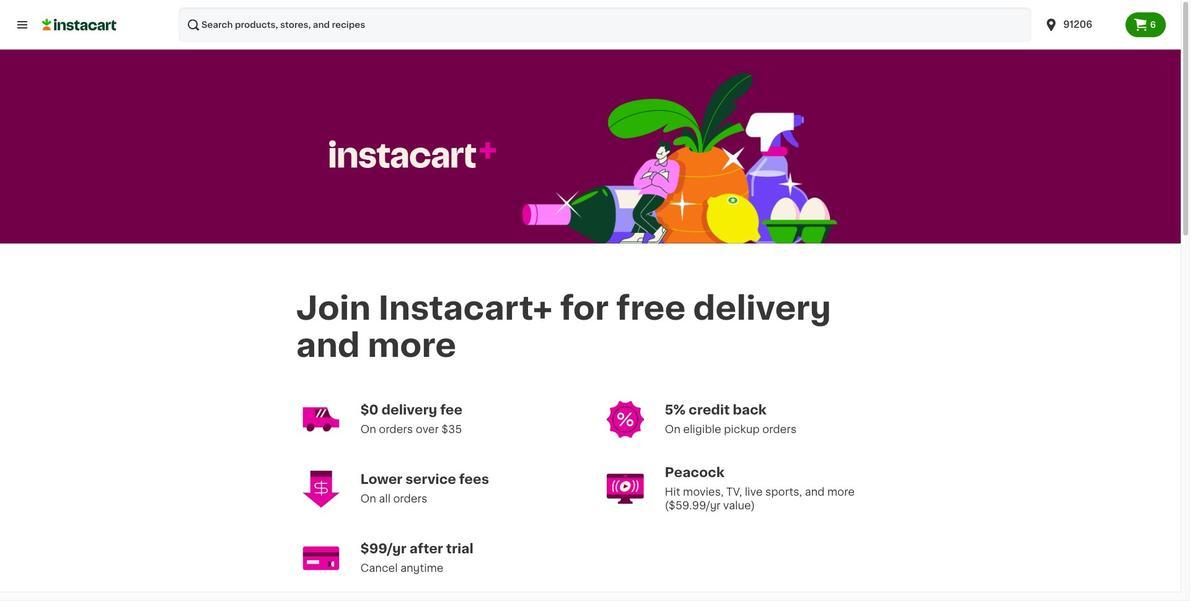 Task type: vqa. For each thing, say whether or not it's contained in the screenshot.
the leftmost 4
no



Task type: locate. For each thing, give the bounding box(es) containing it.
more inside hit movies, tv, live sports, and more ($59.99/yr value)
[[828, 487, 855, 497]]

6
[[1150, 20, 1156, 29]]

over
[[416, 424, 439, 434]]

more
[[368, 330, 456, 362], [828, 487, 855, 497]]

and for join instacart+ for free delivery and more
[[296, 330, 360, 362]]

1 horizontal spatial delivery
[[693, 293, 831, 324]]

trial
[[446, 542, 474, 555]]

value)
[[723, 501, 755, 511]]

and down join
[[296, 330, 360, 362]]

live
[[745, 487, 763, 497]]

0 vertical spatial delivery
[[693, 293, 831, 324]]

fee
[[440, 403, 463, 416]]

lower
[[361, 473, 403, 486]]

0 vertical spatial more
[[368, 330, 456, 362]]

None search field
[[179, 7, 1031, 42]]

0 vertical spatial and
[[296, 330, 360, 362]]

6 button
[[1126, 12, 1166, 37]]

hit
[[665, 487, 680, 497]]

0 horizontal spatial and
[[296, 330, 360, 362]]

1 vertical spatial delivery
[[382, 403, 437, 416]]

on down $0
[[361, 424, 376, 434]]

1 horizontal spatial more
[[828, 487, 855, 497]]

and inside join instacart+ for free delivery and more
[[296, 330, 360, 362]]

delivery inside join instacart+ for free delivery and more
[[693, 293, 831, 324]]

after
[[410, 542, 443, 555]]

1 vertical spatial and
[[805, 487, 825, 497]]

tv,
[[727, 487, 742, 497]]

and inside hit movies, tv, live sports, and more ($59.99/yr value)
[[805, 487, 825, 497]]

sports,
[[766, 487, 802, 497]]

hit movies, tv, live sports, and more ($59.99/yr value)
[[665, 487, 858, 511]]

join
[[296, 293, 371, 324]]

on
[[361, 424, 376, 434], [665, 424, 681, 434], [361, 494, 376, 504]]

cancel
[[361, 563, 398, 573]]

5% credit back
[[665, 403, 767, 416]]

instacart plus image
[[329, 140, 496, 168]]

orders
[[379, 424, 413, 434], [763, 424, 797, 434], [393, 494, 428, 504]]

on down 5%
[[665, 424, 681, 434]]

back
[[733, 403, 767, 416]]

on for lower service fees
[[361, 494, 376, 504]]

all
[[379, 494, 391, 504]]

1 horizontal spatial and
[[805, 487, 825, 497]]

on eligible pickup orders
[[665, 424, 797, 434]]

on all orders
[[361, 494, 428, 504]]

delivery
[[693, 293, 831, 324], [382, 403, 437, 416]]

lower service fees
[[361, 473, 489, 486]]

peacock
[[665, 466, 725, 479]]

movies,
[[683, 487, 724, 497]]

pickup
[[724, 424, 760, 434]]

on left all
[[361, 494, 376, 504]]

orders down $0 delivery fee
[[379, 424, 413, 434]]

91206 button
[[1036, 7, 1126, 42], [1044, 7, 1118, 42]]

$99/yr
[[361, 542, 407, 555]]

1 91206 button from the left
[[1036, 7, 1126, 42]]

and for hit movies, tv, live sports, and more ($59.99/yr value)
[[805, 487, 825, 497]]

0 horizontal spatial more
[[368, 330, 456, 362]]

more inside join instacart+ for free delivery and more
[[368, 330, 456, 362]]

join instacart+ for free delivery and more
[[296, 293, 839, 362]]

and
[[296, 330, 360, 362], [805, 487, 825, 497]]

$0
[[361, 403, 379, 416]]

Search field
[[179, 7, 1031, 42]]

and right the sports, in the bottom of the page
[[805, 487, 825, 497]]

1 vertical spatial more
[[828, 487, 855, 497]]



Task type: describe. For each thing, give the bounding box(es) containing it.
$99/yr after trial
[[361, 542, 474, 555]]

2 91206 button from the left
[[1044, 7, 1118, 42]]

free
[[617, 293, 686, 324]]

anytime
[[400, 563, 444, 573]]

orders down lower service fees
[[393, 494, 428, 504]]

credit
[[689, 403, 730, 416]]

fees
[[459, 473, 489, 486]]

for
[[560, 293, 609, 324]]

more for hit movies, tv, live sports, and more ($59.99/yr value)
[[828, 487, 855, 497]]

orders down back
[[763, 424, 797, 434]]

$35
[[442, 424, 462, 434]]

on for $0 delivery fee
[[361, 424, 376, 434]]

more for join instacart+ for free delivery and more
[[368, 330, 456, 362]]

on orders over $35
[[361, 424, 462, 434]]

($59.99/yr
[[665, 501, 721, 511]]

eligible
[[683, 424, 721, 434]]

on for 5% credit back
[[665, 424, 681, 434]]

5%
[[665, 403, 686, 416]]

instacart+
[[378, 293, 553, 324]]

$0 delivery fee
[[361, 403, 463, 416]]

91206
[[1064, 20, 1093, 29]]

0 horizontal spatial delivery
[[382, 403, 437, 416]]

service
[[406, 473, 456, 486]]

instacart logo image
[[42, 17, 117, 32]]

cancel anytime
[[361, 563, 444, 573]]



